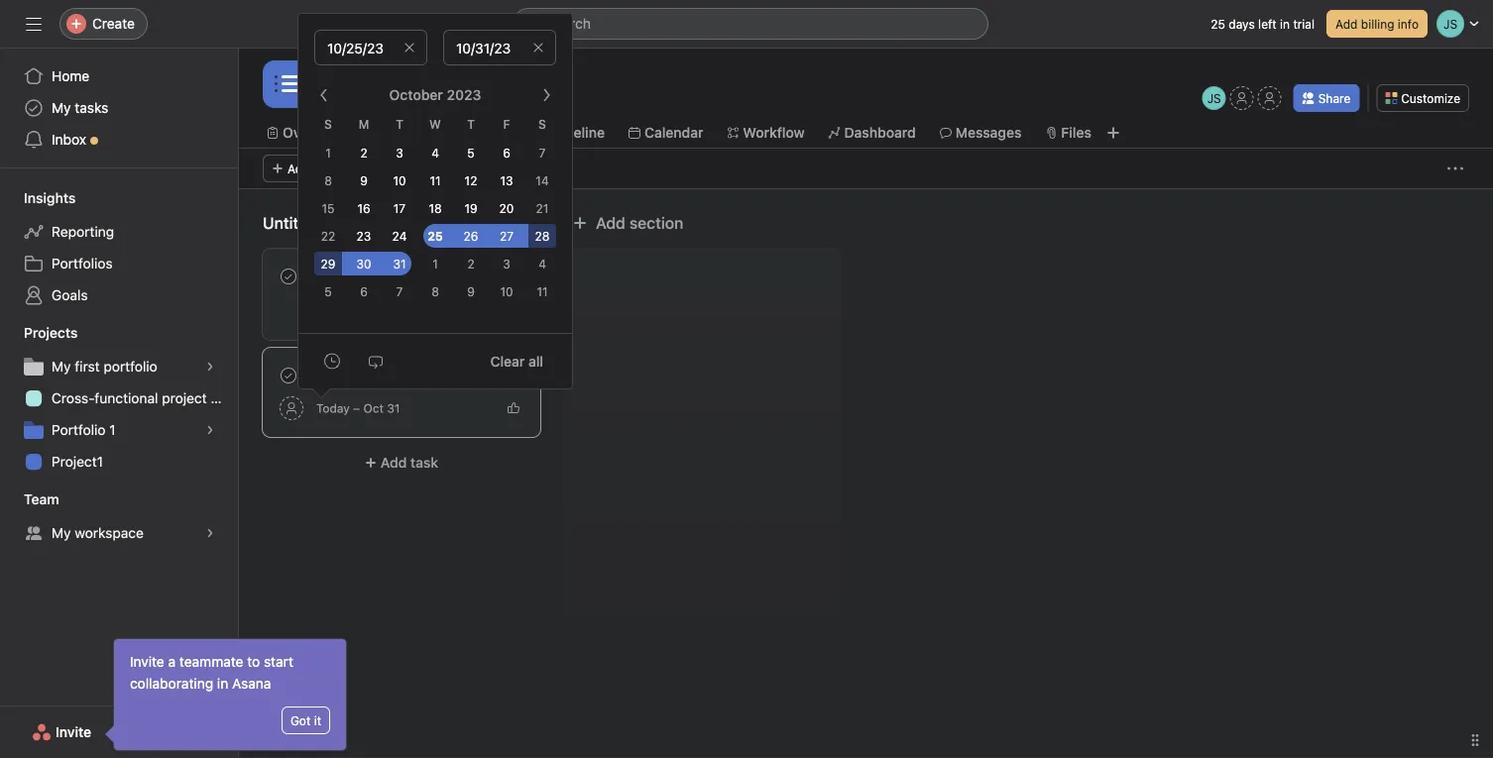 Task type: describe. For each thing, give the bounding box(es) containing it.
portfolio 1 inside projects element
[[52, 422, 116, 438]]

in inside invite a teammate to start collaborating in asana got it
[[217, 676, 228, 692]]

create
[[92, 15, 135, 32]]

tasks
[[75, 100, 108, 116]]

a
[[168, 654, 176, 671]]

inbox
[[52, 131, 86, 148]]

share button
[[1294, 84, 1360, 112]]

got it button
[[282, 707, 330, 735]]

next month image
[[539, 87, 554, 103]]

completed image
[[277, 265, 301, 289]]

days
[[1229, 17, 1255, 31]]

cross-
[[52, 390, 95, 407]]

add section button
[[564, 205, 692, 241]]

js button
[[1203, 86, 1227, 110]]

section
[[630, 214, 684, 233]]

customize button
[[1377, 84, 1470, 112]]

oct
[[364, 402, 384, 416]]

calendar
[[645, 124, 704, 141]]

october
[[390, 87, 443, 103]]

untitled section
[[263, 214, 380, 233]]

my tasks link
[[12, 92, 226, 124]]

my for my workspace
[[52, 525, 71, 542]]

invite for invite
[[56, 725, 91, 741]]

task for 2nd the add task button from the bottom
[[313, 162, 337, 176]]

files link
[[1046, 122, 1092, 144]]

overview link
[[267, 122, 344, 144]]

19
[[465, 202, 478, 216]]

add time image
[[324, 354, 340, 369]]

clear due date image
[[533, 42, 545, 54]]

reporting
[[52, 224, 114, 240]]

see details, my first portfolio image
[[204, 361, 216, 373]]

billing
[[1362, 17, 1395, 31]]

messages
[[956, 124, 1022, 141]]

board
[[447, 124, 486, 141]]

2 t from the left
[[467, 117, 475, 131]]

functional
[[95, 390, 158, 407]]

Start date text field
[[314, 30, 428, 65]]

1 horizontal spatial 6
[[503, 146, 511, 160]]

1 vertical spatial 31
[[387, 402, 400, 416]]

list link
[[368, 122, 407, 144]]

0 vertical spatial 9
[[360, 174, 368, 188]]

clear all
[[491, 353, 544, 369]]

add tab image
[[1106, 125, 1122, 141]]

1 up 2023
[[465, 60, 471, 76]]

0 vertical spatial add task
[[288, 162, 337, 176]]

1 vertical spatial 10
[[500, 285, 513, 299]]

my workspace link
[[12, 518, 226, 550]]

workflow link
[[728, 122, 805, 144]]

plan
[[211, 390, 238, 407]]

1 inside projects element
[[109, 422, 116, 438]]

global element
[[0, 49, 238, 168]]

1 horizontal spatial portfolios
[[326, 60, 387, 76]]

search list box
[[513, 8, 989, 40]]

0 horizontal spatial 8
[[325, 174, 332, 188]]

30
[[357, 257, 372, 271]]

my first portfolio link
[[12, 351, 226, 383]]

calendar link
[[629, 122, 704, 144]]

1 down 18
[[433, 257, 438, 271]]

invite for invite a teammate to start collaborating in asana got it
[[130, 654, 164, 671]]

project1 link
[[12, 446, 226, 478]]

see details, portfolio 1 image
[[204, 425, 216, 436]]

list
[[384, 124, 407, 141]]

list image
[[275, 72, 299, 96]]

28
[[535, 230, 550, 244]]

cross-functional project plan
[[52, 390, 238, 407]]

invite a teammate to start collaborating in asana tooltip
[[108, 640, 346, 751]]

1 s from the left
[[324, 117, 332, 131]]

october 2023
[[390, 87, 481, 103]]

see details, my workspace image
[[204, 528, 216, 540]]

share
[[1319, 91, 1351, 105]]

goals
[[52, 287, 88, 304]]

my workspace
[[52, 525, 144, 542]]

project
[[162, 390, 207, 407]]

teammate
[[179, 654, 244, 671]]

overview
[[283, 124, 344, 141]]

1 horizontal spatial 2
[[468, 257, 475, 271]]

0 vertical spatial 3
[[396, 146, 403, 160]]

0 horizontal spatial 5
[[325, 285, 332, 299]]

add billing info button
[[1327, 10, 1428, 38]]

set to repeat image
[[368, 354, 384, 369]]

2 s from the left
[[539, 117, 546, 131]]

teams element
[[0, 482, 238, 553]]

2023
[[447, 87, 481, 103]]

more actions image
[[1448, 161, 1464, 177]]

26
[[464, 230, 479, 244]]

add section
[[596, 214, 684, 233]]

27
[[500, 230, 514, 244]]

cross-functional project plan link
[[12, 383, 238, 415]]

goals link
[[12, 280, 226, 311]]

25 for 25
[[428, 230, 443, 244]]

1 vertical spatial add task
[[381, 455, 439, 471]]

trial
[[1294, 17, 1315, 31]]

search
[[547, 15, 591, 32]]

clear all button
[[478, 344, 556, 379]]

create button
[[60, 8, 148, 40]]

projects element
[[0, 315, 238, 482]]

20
[[500, 202, 514, 216]]

add to starred image
[[442, 89, 458, 105]]

21
[[536, 202, 549, 216]]

invite a teammate to start collaborating in asana got it
[[130, 654, 321, 728]]

12
[[465, 174, 478, 188]]

add for 1st the add task button from the bottom of the page
[[381, 455, 407, 471]]

0 horizontal spatial 4
[[432, 146, 439, 160]]

js
[[1208, 91, 1222, 105]]

my first portfolio
[[52, 359, 157, 375]]

25 days left in trial
[[1211, 17, 1315, 31]]

my tasks
[[52, 100, 108, 116]]

to
[[247, 654, 260, 671]]

workspace
[[75, 525, 144, 542]]

1 completed checkbox from the top
[[277, 265, 301, 289]]

0 horizontal spatial portfolio 1 link
[[12, 415, 226, 446]]

task for 1st the add task button from the bottom of the page
[[411, 455, 439, 471]]

today – oct 31
[[316, 402, 400, 416]]



Task type: vqa. For each thing, say whether or not it's contained in the screenshot.


Task type: locate. For each thing, give the bounding box(es) containing it.
0 vertical spatial 10
[[393, 174, 406, 188]]

t down 2023
[[467, 117, 475, 131]]

add down overview link
[[288, 162, 310, 176]]

1 vertical spatial 6
[[360, 285, 368, 299]]

1 horizontal spatial portfolio 1
[[407, 60, 471, 76]]

0 vertical spatial 7
[[539, 146, 546, 160]]

1 vertical spatial 8
[[432, 285, 439, 299]]

2 completed checkbox from the top
[[277, 364, 301, 388]]

home
[[52, 68, 90, 84]]

3 my from the top
[[52, 525, 71, 542]]

1 t from the left
[[396, 117, 404, 131]]

11 down 28
[[537, 285, 548, 299]]

5
[[467, 146, 475, 160], [325, 285, 332, 299]]

0 horizontal spatial 10
[[393, 174, 406, 188]]

0 vertical spatial portfolio 1 link
[[407, 58, 471, 79]]

4 down 28
[[539, 257, 546, 271]]

16
[[357, 202, 371, 216]]

1 horizontal spatial portfolio 1 link
[[407, 58, 471, 79]]

previous month image
[[316, 87, 332, 103]]

portfolios link down reporting
[[12, 248, 226, 280]]

first
[[75, 359, 100, 375]]

25 left the days
[[1211, 17, 1226, 31]]

0 horizontal spatial s
[[324, 117, 332, 131]]

add left "billing"
[[1336, 17, 1358, 31]]

23
[[357, 230, 371, 244]]

2 down 26
[[468, 257, 475, 271]]

invite button
[[19, 715, 104, 751]]

0 vertical spatial portfolio
[[407, 60, 461, 76]]

task
[[313, 162, 337, 176], [304, 268, 330, 285], [411, 455, 439, 471]]

invite
[[130, 654, 164, 671], [56, 725, 91, 741]]

0 horizontal spatial portfolios link
[[12, 248, 226, 280]]

0 vertical spatial 8
[[325, 174, 332, 188]]

1 vertical spatial completed checkbox
[[277, 364, 301, 388]]

projects
[[24, 325, 78, 341]]

0 vertical spatial my
[[52, 100, 71, 116]]

s down next month icon
[[539, 117, 546, 131]]

0 horizontal spatial portfolio 1
[[52, 422, 116, 438]]

task 1
[[304, 268, 340, 285]]

0 vertical spatial 11
[[430, 174, 441, 188]]

1 vertical spatial my
[[52, 359, 71, 375]]

my left tasks
[[52, 100, 71, 116]]

portfolio
[[407, 60, 461, 76], [52, 422, 106, 438]]

9
[[360, 174, 368, 188], [467, 285, 475, 299]]

asana
[[232, 676, 271, 692]]

1 horizontal spatial 11
[[537, 285, 548, 299]]

reporting link
[[12, 216, 226, 248]]

my for my tasks
[[52, 100, 71, 116]]

insights button
[[0, 188, 76, 208]]

invite inside invite a teammate to start collaborating in asana got it
[[130, 654, 164, 671]]

2 vertical spatial task
[[411, 455, 439, 471]]

t
[[396, 117, 404, 131], [467, 117, 475, 131]]

s down "previous month" image
[[324, 117, 332, 131]]

1 vertical spatial 4
[[539, 257, 546, 271]]

3
[[396, 146, 403, 160], [503, 257, 511, 271]]

messages link
[[940, 122, 1022, 144]]

add task button down oct
[[263, 445, 541, 481]]

today
[[316, 402, 350, 416]]

clear start date image
[[404, 42, 416, 54]]

3 down 27
[[503, 257, 511, 271]]

my inside teams element
[[52, 525, 71, 542]]

add inside "button"
[[596, 214, 626, 233]]

portfolio 1 link up october 2023
[[407, 58, 471, 79]]

2 vertical spatial my
[[52, 525, 71, 542]]

1 horizontal spatial portfolios link
[[326, 58, 387, 79]]

1 vertical spatial 3
[[503, 257, 511, 271]]

insights
[[24, 190, 76, 206]]

in down teammate
[[217, 676, 228, 692]]

dashboard link
[[829, 122, 916, 144]]

1 vertical spatial portfolio 1
[[52, 422, 116, 438]]

1 vertical spatial 2
[[468, 257, 475, 271]]

3 down list
[[396, 146, 403, 160]]

0 horizontal spatial 9
[[360, 174, 368, 188]]

it
[[314, 714, 321, 728]]

24
[[392, 230, 407, 244]]

portfolio
[[104, 359, 157, 375]]

customize
[[1402, 91, 1461, 105]]

5 down task 1 at the left of the page
[[325, 285, 332, 299]]

add task button
[[263, 155, 346, 183], [263, 445, 541, 481]]

10
[[393, 174, 406, 188], [500, 285, 513, 299]]

board link
[[431, 122, 486, 144]]

0 horizontal spatial 3
[[396, 146, 403, 160]]

2 my from the top
[[52, 359, 71, 375]]

31 down 24
[[393, 257, 406, 271]]

0 horizontal spatial 2
[[360, 146, 368, 160]]

0 vertical spatial 5
[[467, 146, 475, 160]]

0 vertical spatial 31
[[393, 257, 406, 271]]

9 down 26
[[467, 285, 475, 299]]

completed checkbox left add time image
[[277, 364, 301, 388]]

1 up project1 link at the bottom
[[109, 422, 116, 438]]

1 horizontal spatial 5
[[467, 146, 475, 160]]

portfolio 1 up october 2023
[[407, 60, 471, 76]]

my inside "link"
[[52, 100, 71, 116]]

0 horizontal spatial portfolio
[[52, 422, 106, 438]]

insights element
[[0, 181, 238, 315]]

1 horizontal spatial 3
[[503, 257, 511, 271]]

0 horizontal spatial portfolios
[[52, 255, 113, 272]]

workflow
[[743, 124, 805, 141]]

1 vertical spatial in
[[217, 676, 228, 692]]

11 up 18
[[430, 174, 441, 188]]

1 horizontal spatial invite
[[130, 654, 164, 671]]

0 vertical spatial 2
[[360, 146, 368, 160]]

29
[[321, 257, 336, 271]]

timeline
[[550, 124, 605, 141]]

portfolios link up "previous month" image
[[326, 58, 387, 79]]

add task down overview
[[288, 162, 337, 176]]

4 down w
[[432, 146, 439, 160]]

7 down 24
[[396, 285, 403, 299]]

1 vertical spatial 11
[[537, 285, 548, 299]]

add down oct
[[381, 455, 407, 471]]

w
[[430, 117, 441, 131]]

portfolios up "previous month" image
[[326, 60, 387, 76]]

25 for 25 days left in trial
[[1211, 17, 1226, 31]]

portfolio inside projects element
[[52, 422, 106, 438]]

portfolios
[[326, 60, 387, 76], [52, 255, 113, 272]]

add task button down overview link
[[263, 155, 346, 183]]

my left first
[[52, 359, 71, 375]]

22
[[321, 230, 336, 244]]

0 horizontal spatial in
[[217, 676, 228, 692]]

portfolio 1 up project1 at bottom
[[52, 422, 116, 438]]

add task down oct
[[381, 455, 439, 471]]

0 vertical spatial portfolios
[[326, 60, 387, 76]]

1 horizontal spatial 8
[[432, 285, 439, 299]]

portfolios inside insights element
[[52, 255, 113, 272]]

10 up 17
[[393, 174, 406, 188]]

add
[[1336, 17, 1358, 31], [288, 162, 310, 176], [596, 214, 626, 233], [381, 455, 407, 471]]

0 vertical spatial in
[[1281, 17, 1291, 31]]

1 vertical spatial portfolio 1 link
[[12, 415, 226, 446]]

s
[[324, 117, 332, 131], [539, 117, 546, 131]]

invite inside button
[[56, 725, 91, 741]]

october 2023 button
[[377, 77, 514, 113]]

1 vertical spatial 25
[[428, 230, 443, 244]]

10 down 27
[[500, 285, 513, 299]]

collaborating
[[130, 676, 213, 692]]

completed checkbox left task 1 at the left of the page
[[277, 265, 301, 289]]

portfolios link
[[326, 58, 387, 79], [12, 248, 226, 280]]

7 up the 14 on the left top of the page
[[539, 146, 546, 160]]

add for 2nd the add task button from the bottom
[[288, 162, 310, 176]]

0 likes. click to like this task image
[[508, 403, 520, 415]]

0 vertical spatial 25
[[1211, 17, 1226, 31]]

1
[[465, 60, 471, 76], [326, 146, 331, 160], [433, 257, 438, 271], [334, 268, 340, 285], [109, 422, 116, 438]]

1 down overview
[[326, 146, 331, 160]]

None text field
[[322, 79, 404, 115]]

13
[[500, 174, 513, 188]]

1 horizontal spatial 25
[[1211, 17, 1226, 31]]

1 vertical spatial portfolios
[[52, 255, 113, 272]]

1 vertical spatial add task button
[[263, 445, 541, 481]]

31 right oct
[[387, 402, 400, 416]]

1 vertical spatial invite
[[56, 725, 91, 741]]

17
[[394, 202, 406, 216]]

1 horizontal spatial 7
[[539, 146, 546, 160]]

6 down 30
[[360, 285, 368, 299]]

hide sidebar image
[[26, 16, 42, 32]]

1 my from the top
[[52, 100, 71, 116]]

timeline link
[[534, 122, 605, 144]]

my for my first portfolio
[[52, 359, 71, 375]]

0 horizontal spatial 11
[[430, 174, 441, 188]]

4
[[432, 146, 439, 160], [539, 257, 546, 271]]

2 add task button from the top
[[263, 445, 541, 481]]

start
[[264, 654, 293, 671]]

dashboard
[[845, 124, 916, 141]]

all
[[529, 353, 544, 369]]

left
[[1259, 17, 1277, 31]]

0 vertical spatial 4
[[432, 146, 439, 160]]

0 horizontal spatial 7
[[396, 285, 403, 299]]

1 horizontal spatial t
[[467, 117, 475, 131]]

6 up the '13'
[[503, 146, 511, 160]]

portfolio up october 2023
[[407, 60, 461, 76]]

m
[[359, 117, 369, 131]]

2 down "m"
[[360, 146, 368, 160]]

add task image
[[487, 215, 503, 231]]

0 vertical spatial completed checkbox
[[277, 265, 301, 289]]

–
[[353, 402, 360, 416]]

1 horizontal spatial 4
[[539, 257, 546, 271]]

1 vertical spatial 7
[[396, 285, 403, 299]]

0 horizontal spatial invite
[[56, 725, 91, 741]]

1 horizontal spatial 9
[[467, 285, 475, 299]]

1 horizontal spatial add task
[[381, 455, 439, 471]]

1 horizontal spatial 10
[[500, 285, 513, 299]]

home link
[[12, 61, 226, 92]]

t down october
[[396, 117, 404, 131]]

0 horizontal spatial t
[[396, 117, 404, 131]]

15
[[322, 202, 335, 216]]

0 vertical spatial add task button
[[263, 155, 346, 183]]

1 horizontal spatial portfolio
[[407, 60, 461, 76]]

team
[[24, 491, 59, 508]]

portfolio 1 link down functional
[[12, 415, 226, 446]]

portfolio up project1 at bottom
[[52, 422, 106, 438]]

8 down 18
[[432, 285, 439, 299]]

14
[[536, 174, 549, 188]]

completed image
[[277, 364, 301, 388]]

1 vertical spatial portfolio
[[52, 422, 106, 438]]

8 up the 15
[[325, 174, 332, 188]]

1 vertical spatial portfolios link
[[12, 248, 226, 280]]

25 down 18
[[428, 230, 443, 244]]

my inside projects element
[[52, 359, 71, 375]]

9 up 16
[[360, 174, 368, 188]]

1 horizontal spatial in
[[1281, 17, 1291, 31]]

1 add task button from the top
[[263, 155, 346, 183]]

31
[[393, 257, 406, 271], [387, 402, 400, 416]]

add for add section "button"
[[596, 214, 626, 233]]

8
[[325, 174, 332, 188], [432, 285, 439, 299]]

0 vertical spatial invite
[[130, 654, 164, 671]]

my down team
[[52, 525, 71, 542]]

0 vertical spatial portfolio 1
[[407, 60, 471, 76]]

inbox link
[[12, 124, 226, 156]]

0 horizontal spatial add task
[[288, 162, 337, 176]]

files
[[1062, 124, 1092, 141]]

1 vertical spatial task
[[304, 268, 330, 285]]

25
[[1211, 17, 1226, 31], [428, 230, 443, 244]]

in right left
[[1281, 17, 1291, 31]]

Completed checkbox
[[277, 265, 301, 289], [277, 364, 301, 388]]

add left section
[[596, 214, 626, 233]]

0 vertical spatial 6
[[503, 146, 511, 160]]

0 horizontal spatial 6
[[360, 285, 368, 299]]

5 down board
[[467, 146, 475, 160]]

18
[[429, 202, 442, 216]]

0 vertical spatial task
[[313, 162, 337, 176]]

portfolios down reporting
[[52, 255, 113, 272]]

2
[[360, 146, 368, 160], [468, 257, 475, 271]]

projects button
[[0, 323, 78, 343]]

1 vertical spatial 9
[[467, 285, 475, 299]]

Due date text field
[[443, 30, 556, 65]]

1 vertical spatial 5
[[325, 285, 332, 299]]

team button
[[0, 490, 59, 510]]

0 horizontal spatial 25
[[428, 230, 443, 244]]

search button
[[513, 8, 989, 40]]

7
[[539, 146, 546, 160], [396, 285, 403, 299]]

1 horizontal spatial s
[[539, 117, 546, 131]]

1 left 30
[[334, 268, 340, 285]]

0 vertical spatial portfolios link
[[326, 58, 387, 79]]

clear
[[491, 353, 525, 369]]

got
[[291, 714, 311, 728]]



